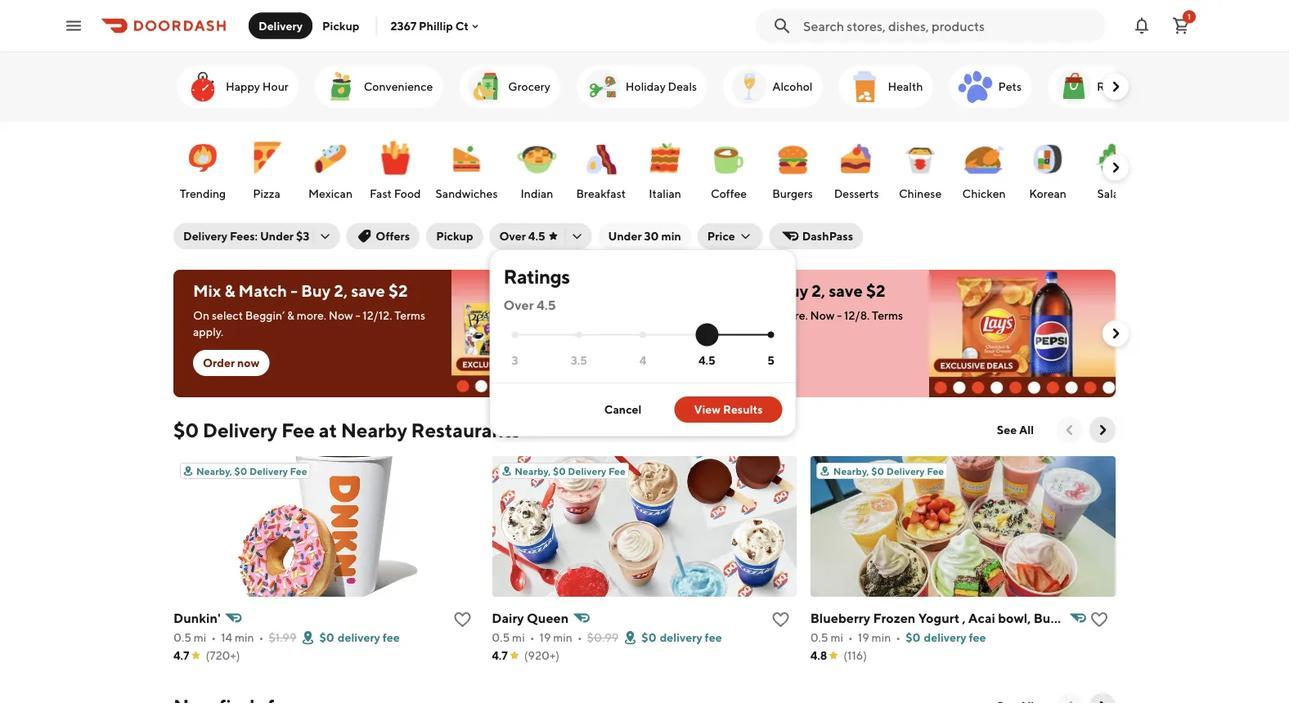 Task type: describe. For each thing, give the bounding box(es) containing it.
(920+)
[[524, 649, 560, 663]]

bowl,
[[998, 611, 1031, 626]]

0 horizontal spatial pickup button
[[313, 13, 369, 39]]

retail image
[[1055, 67, 1094, 106]]

smoothie
[[1114, 611, 1173, 626]]

mexican
[[308, 187, 353, 200]]

under 30 min
[[608, 230, 681, 243]]

1 under from the left
[[260, 230, 294, 243]]

nearby, $0 delivery fee for blueberry frozen yogurt , acai bowl, bubble tea & smoothie
[[833, 466, 944, 477]]

tea
[[1081, 611, 1100, 626]]

ratings
[[504, 265, 570, 288]]

delivery for dairy queen
[[660, 631, 703, 645]]

4
[[640, 354, 647, 367]]

0.5 for dairy queen
[[492, 631, 510, 645]]

fee for dunkin'
[[383, 631, 400, 645]]

italian
[[649, 187, 682, 200]]

3.5 stars and over image
[[576, 332, 582, 338]]

order for mix & match - buy 2, save $2 on select pepsi® & more. now - 12/8. terms apply
[[681, 356, 713, 370]]

select for mix & match - buy 2, save $2 on select beggin' & more. now - 12/12. terms apply.
[[212, 309, 243, 322]]

order now button for mix & match - buy 2, save $2 on select beggin' & more. now - 12/12. terms apply.
[[193, 350, 269, 376]]

(116)
[[844, 649, 867, 663]]

$0 delivery fee at nearby restaurants link
[[173, 417, 520, 443]]

alcohol image
[[730, 67, 769, 106]]

burgers
[[773, 187, 813, 200]]

fast
[[370, 187, 392, 200]]

offers
[[376, 230, 410, 243]]

2 vertical spatial 4.5
[[699, 354, 716, 367]]

0.5 mi • 14 min •
[[173, 631, 264, 645]]

$1.99
[[269, 631, 297, 645]]

nearby, $0 delivery fee for dairy queen
[[515, 466, 626, 477]]

3 • from the left
[[530, 631, 535, 645]]

5 • from the left
[[848, 631, 853, 645]]

delivery inside button
[[259, 19, 303, 32]]

30
[[644, 230, 659, 243]]

restaurants
[[411, 419, 520, 442]]

match for mix & match - buy 2, save $2 on select pepsi® & more. now - 12/8. terms apply
[[716, 281, 765, 301]]

nearby, for dunkin'
[[196, 466, 232, 477]]

open menu image
[[64, 16, 83, 36]]

grocery link
[[459, 65, 560, 108]]

1 vertical spatial over
[[504, 297, 534, 313]]

apply.
[[193, 325, 224, 339]]

on for mix & match - buy 2, save $2 on select pepsi® & more. now - 12/8. terms apply
[[671, 309, 687, 322]]

view
[[694, 403, 721, 416]]

sandwiches
[[436, 187, 498, 200]]

3 delivery from the left
[[924, 631, 967, 645]]

& down fees:
[[225, 281, 235, 301]]

14
[[221, 631, 232, 645]]

see all
[[997, 423, 1034, 437]]

$0 delivery fee at nearby restaurants
[[173, 419, 520, 442]]

chinese
[[899, 187, 942, 200]]

pizza
[[253, 187, 281, 200]]

chicken
[[963, 187, 1006, 200]]

see all link
[[987, 417, 1044, 443]]

4.8
[[811, 649, 827, 663]]

nearby
[[341, 419, 407, 442]]

3
[[512, 354, 518, 367]]

nearby, $0 delivery fee for dunkin'
[[196, 466, 307, 477]]

ct
[[456, 19, 469, 33]]

min for dunkin'
[[235, 631, 254, 645]]

phillip
[[419, 19, 453, 33]]

under 30 min button
[[599, 223, 691, 250]]

pets link
[[950, 65, 1032, 108]]

retail
[[1097, 80, 1128, 93]]

order now button for mix & match - buy 2, save $2 on select pepsi® & more. now - 12/8. terms apply
[[671, 350, 747, 376]]

mix & match - buy 2, save $2 on select beggin' & more. now - 12/12. terms apply.
[[193, 281, 426, 339]]

salad
[[1098, 187, 1126, 200]]

2 items, open order cart image
[[1172, 16, 1191, 36]]

2367
[[391, 19, 417, 33]]

view results button
[[675, 397, 783, 423]]

coffee
[[711, 187, 747, 200]]

fee for dunkin'
[[290, 466, 307, 477]]

- left the 12/12.
[[355, 309, 360, 322]]

frozen
[[873, 611, 916, 626]]

now for mix & match - buy 2, save $2 on select pepsi® & more. now - 12/8. terms apply
[[715, 356, 737, 370]]

mix for mix & match - buy 2, save $2 on select beggin' & more. now - 12/12. terms apply.
[[193, 281, 221, 301]]

holiday deals image
[[583, 67, 623, 106]]

1
[[1188, 12, 1191, 21]]

now for mix & match - buy 2, save $2 on select beggin' & more. now - 12/12. terms apply.
[[329, 309, 353, 322]]

Store search: begin typing to search for stores available on DoorDash text field
[[804, 17, 1096, 35]]

mi for blueberry frozen yogurt , acai bowl, bubble tea & smoothie
[[831, 631, 844, 645]]

now for mix & match - buy 2, save $2 on select pepsi® & more. now - 12/8. terms apply
[[810, 309, 835, 322]]

indian
[[521, 187, 553, 200]]

delivery button
[[249, 13, 313, 39]]

price
[[708, 230, 735, 243]]

5
[[768, 354, 775, 367]]

19 for queen
[[540, 631, 551, 645]]

19 for frozen
[[858, 631, 870, 645]]

0.5 mi • 19 min •
[[492, 631, 582, 645]]

3 stars and over image
[[512, 332, 518, 338]]

$0 inside $0 delivery fee at nearby restaurants link
[[173, 419, 199, 442]]

alcohol link
[[723, 65, 823, 108]]

holiday deals link
[[577, 65, 707, 108]]

1 vertical spatial pickup
[[436, 230, 473, 243]]

order for mix & match - buy 2, save $2 on select beggin' & more. now - 12/12. terms apply.
[[203, 356, 235, 370]]

under inside button
[[608, 230, 642, 243]]

order now for mix & match - buy 2, save $2 on select beggin' & more. now - 12/12. terms apply.
[[203, 356, 260, 370]]

dashpass button
[[770, 223, 863, 250]]

0.5 mi • 19 min • $0 delivery fee
[[811, 631, 986, 645]]

dunkin'
[[173, 611, 221, 626]]

fees:
[[230, 230, 258, 243]]

convenience link
[[315, 65, 443, 108]]

pepsi®
[[723, 309, 767, 322]]

3.5
[[571, 354, 587, 367]]

buy for mix & match - buy 2, save $2 on select beggin' & more. now - 12/12. terms apply.
[[301, 281, 331, 301]]

fast food
[[370, 187, 421, 200]]

buy for mix & match - buy 2, save $2 on select pepsi® & more. now - 12/8. terms apply
[[779, 281, 809, 301]]

happy hour link
[[177, 65, 298, 108]]

12/8.
[[844, 309, 870, 322]]

click to add this store to your saved list image for dairy queen
[[771, 610, 791, 630]]

bubble
[[1034, 611, 1078, 626]]

blueberry
[[811, 611, 871, 626]]

cancel button
[[585, 397, 661, 423]]

4 • from the left
[[578, 631, 582, 645]]

trending link
[[175, 130, 231, 205]]

6 • from the left
[[896, 631, 901, 645]]

- down $3
[[291, 281, 298, 301]]

deals
[[668, 80, 697, 93]]

mi for dairy queen
[[512, 631, 525, 645]]

apply
[[671, 325, 700, 339]]

fee for dairy queen
[[609, 466, 626, 477]]

,
[[963, 611, 966, 626]]

happy hour image
[[183, 67, 223, 106]]

4 stars and over image
[[640, 332, 646, 338]]

over 4.5 button
[[490, 223, 592, 250]]

blueberry frozen yogurt , acai bowl, bubble tea & smoothie
[[811, 611, 1173, 626]]

2 • from the left
[[259, 631, 264, 645]]

hour
[[262, 80, 289, 93]]

1 vertical spatial next button of carousel image
[[1108, 160, 1124, 176]]

- left 12/8.
[[837, 309, 842, 322]]

& right tea
[[1103, 611, 1112, 626]]

dairy queen
[[492, 611, 569, 626]]

mi for dunkin'
[[194, 631, 206, 645]]

alcohol
[[773, 80, 813, 93]]

happy
[[226, 80, 260, 93]]



Task type: locate. For each thing, give the bounding box(es) containing it.
& up 5 stars and over icon
[[769, 309, 776, 322]]

order down 4.5 stars and over image at top
[[681, 356, 713, 370]]

$0 delivery fee
[[319, 631, 400, 645], [642, 631, 722, 645]]

1 select from the left
[[212, 309, 243, 322]]

2 order from the left
[[681, 356, 713, 370]]

terms for mix & match - buy 2, save $2 on select pepsi® & more. now - 12/8. terms apply
[[872, 309, 903, 322]]

match for mix & match - buy 2, save $2 on select beggin' & more. now - 12/12. terms apply.
[[239, 281, 287, 301]]

under
[[260, 230, 294, 243], [608, 230, 642, 243]]

1 horizontal spatial now
[[810, 309, 835, 322]]

1 horizontal spatial click to add this store to your saved list image
[[771, 610, 791, 630]]

0.5 for blueberry frozen yogurt , acai bowl, bubble tea & smoothie
[[811, 631, 829, 645]]

now left 5
[[715, 356, 737, 370]]

1 save from the left
[[351, 281, 385, 301]]

nearby, $0 delivery fee
[[196, 466, 307, 477], [515, 466, 626, 477], [833, 466, 944, 477]]

grocery
[[508, 80, 551, 93]]

2 delivery from the left
[[660, 631, 703, 645]]

click to add this store to your saved list image left blueberry
[[771, 610, 791, 630]]

1 horizontal spatial mi
[[512, 631, 525, 645]]

health link
[[839, 65, 933, 108]]

next button of carousel image
[[1108, 326, 1124, 342], [1095, 422, 1111, 439]]

1 mi from the left
[[194, 631, 206, 645]]

1 horizontal spatial delivery
[[660, 631, 703, 645]]

1 click to add this store to your saved list image from the left
[[453, 610, 472, 630]]

on up apply
[[671, 309, 687, 322]]

holiday deals
[[626, 80, 697, 93]]

convenience image
[[321, 67, 361, 106]]

0.5 down dairy
[[492, 631, 510, 645]]

2367 phillip ct button
[[391, 19, 482, 33]]

2 mi from the left
[[512, 631, 525, 645]]

2 horizontal spatial delivery
[[924, 631, 967, 645]]

3 nearby, from the left
[[833, 466, 870, 477]]

dairy
[[492, 611, 524, 626]]

1 order now from the left
[[203, 356, 260, 370]]

0 horizontal spatial match
[[239, 281, 287, 301]]

0 horizontal spatial $2
[[389, 281, 408, 301]]

buy inside mix & match - buy 2, save $2 on select pepsi® & more. now - 12/8. terms apply
[[779, 281, 809, 301]]

$0 delivery fee right $1.99 at the bottom left of the page
[[319, 631, 400, 645]]

0 horizontal spatial under
[[260, 230, 294, 243]]

1 horizontal spatial on
[[671, 309, 687, 322]]

2 horizontal spatial mi
[[831, 631, 844, 645]]

nearby, for blueberry frozen yogurt , acai bowl, bubble tea & smoothie
[[833, 466, 870, 477]]

0 horizontal spatial 19
[[540, 631, 551, 645]]

$2 up 12/8.
[[866, 281, 886, 301]]

1 horizontal spatial pickup button
[[426, 223, 483, 250]]

delivery down yogurt
[[924, 631, 967, 645]]

delivery right $1.99 at the bottom left of the page
[[338, 631, 380, 645]]

min for dairy queen
[[553, 631, 573, 645]]

1 nearby, from the left
[[196, 466, 232, 477]]

match up 'pepsi®'
[[716, 281, 765, 301]]

now for mix & match - buy 2, save $2 on select beggin' & more. now - 12/12. terms apply.
[[237, 356, 260, 370]]

more. right beggin'
[[297, 309, 326, 322]]

delivery for dunkin'
[[338, 631, 380, 645]]

over 4.5 down the ratings
[[504, 297, 556, 313]]

2 match from the left
[[716, 281, 765, 301]]

1 $2 from the left
[[389, 281, 408, 301]]

1 horizontal spatial fee
[[705, 631, 722, 645]]

4.5 inside button
[[528, 230, 545, 243]]

trending
[[180, 187, 226, 200]]

over 4.5 inside button
[[500, 230, 545, 243]]

desserts
[[834, 187, 879, 200]]

breakfast
[[576, 187, 626, 200]]

0 horizontal spatial buy
[[301, 281, 331, 301]]

over up the ratings
[[500, 230, 526, 243]]

notification bell image
[[1132, 16, 1152, 36]]

food
[[394, 187, 421, 200]]

1 horizontal spatial nearby,
[[515, 466, 551, 477]]

2 terms from the left
[[872, 309, 903, 322]]

pets image
[[956, 67, 995, 106]]

save for mix & match - buy 2, save $2 on select pepsi® & more. now - 12/8. terms apply
[[829, 281, 863, 301]]

pickup right delivery button
[[322, 19, 360, 32]]

4.7
[[173, 649, 189, 663], [492, 649, 508, 663]]

& up 4.5 stars and over image at top
[[702, 281, 713, 301]]

previous button of carousel image
[[1062, 699, 1078, 704]]

match inside mix & match - buy 2, save $2 on select pepsi® & more. now - 12/8. terms apply
[[716, 281, 765, 301]]

$2
[[389, 281, 408, 301], [866, 281, 886, 301]]

select for mix & match - buy 2, save $2 on select pepsi® & more. now - 12/8. terms apply
[[690, 309, 721, 322]]

1 horizontal spatial more.
[[779, 309, 808, 322]]

1 horizontal spatial 19
[[858, 631, 870, 645]]

delivery fees: under $3
[[183, 230, 310, 243]]

2 fee from the left
[[705, 631, 722, 645]]

next button of carousel image right retail image
[[1108, 79, 1124, 95]]

save inside mix & match - buy 2, save $2 on select pepsi® & more. now - 12/8. terms apply
[[829, 281, 863, 301]]

0.5 down dunkin'
[[173, 631, 191, 645]]

now down beggin'
[[237, 356, 260, 370]]

mix & match - buy 2, save $2 on select pepsi® & more. now - 12/8. terms apply
[[671, 281, 903, 339]]

select
[[212, 309, 243, 322], [690, 309, 721, 322]]

2 19 from the left
[[858, 631, 870, 645]]

happy hour
[[226, 80, 289, 93]]

click to add this store to your saved list image
[[453, 610, 472, 630], [771, 610, 791, 630]]

over inside button
[[500, 230, 526, 243]]

order now button
[[193, 350, 269, 376], [671, 350, 747, 376]]

more. inside mix & match - buy 2, save $2 on select beggin' & more. now - 12/12. terms apply.
[[297, 309, 326, 322]]

1 horizontal spatial mix
[[671, 281, 699, 301]]

0 horizontal spatial on
[[193, 309, 210, 322]]

queen
[[527, 611, 569, 626]]

1 horizontal spatial order
[[681, 356, 713, 370]]

2 now from the left
[[810, 309, 835, 322]]

over
[[500, 230, 526, 243], [504, 297, 534, 313]]

0.5
[[173, 631, 191, 645], [492, 631, 510, 645], [811, 631, 829, 645]]

• left $1.99 at the bottom left of the page
[[259, 631, 264, 645]]

1 horizontal spatial select
[[690, 309, 721, 322]]

over up 3 stars and over icon
[[504, 297, 534, 313]]

mix up "apply."
[[193, 281, 221, 301]]

grocery image
[[466, 67, 505, 106]]

save for mix & match - buy 2, save $2 on select beggin' & more. now - 12/12. terms apply.
[[351, 281, 385, 301]]

buy inside mix & match - buy 2, save $2 on select beggin' & more. now - 12/12. terms apply.
[[301, 281, 331, 301]]

0 horizontal spatial more.
[[297, 309, 326, 322]]

0 horizontal spatial order
[[203, 356, 235, 370]]

1 vertical spatial over 4.5
[[504, 297, 556, 313]]

2 select from the left
[[690, 309, 721, 322]]

- up 5 stars and over icon
[[768, 281, 776, 301]]

1 horizontal spatial nearby, $0 delivery fee
[[515, 466, 626, 477]]

4.5 up the ratings
[[528, 230, 545, 243]]

1 buy from the left
[[301, 281, 331, 301]]

19
[[540, 631, 551, 645], [858, 631, 870, 645]]

order now button down 4.5 stars and over image at top
[[671, 350, 747, 376]]

buy
[[301, 281, 331, 301], [779, 281, 809, 301]]

1 fee from the left
[[383, 631, 400, 645]]

2 0.5 from the left
[[492, 631, 510, 645]]

min down queen
[[553, 631, 573, 645]]

1 more. from the left
[[297, 309, 326, 322]]

offers button
[[346, 223, 420, 250]]

4.5 down 4.5 stars and over image at top
[[699, 354, 716, 367]]

1 delivery from the left
[[338, 631, 380, 645]]

2 $0 delivery fee from the left
[[642, 631, 722, 645]]

mix for mix & match - buy 2, save $2 on select pepsi® & more. now - 12/8. terms apply
[[671, 281, 699, 301]]

2, for mix & match - buy 2, save $2 on select beggin' & more. now - 12/12. terms apply.
[[334, 281, 348, 301]]

• left $0.99
[[578, 631, 582, 645]]

2 order now button from the left
[[671, 350, 747, 376]]

1 2, from the left
[[334, 281, 348, 301]]

order now
[[203, 356, 260, 370], [681, 356, 737, 370]]

fee
[[383, 631, 400, 645], [705, 631, 722, 645], [969, 631, 986, 645]]

1 0.5 from the left
[[173, 631, 191, 645]]

$2 inside mix & match - buy 2, save $2 on select pepsi® & more. now - 12/8. terms apply
[[866, 281, 886, 301]]

0 horizontal spatial fee
[[383, 631, 400, 645]]

2 order now from the left
[[681, 356, 737, 370]]

1 horizontal spatial now
[[715, 356, 737, 370]]

under left 30
[[608, 230, 642, 243]]

1 19 from the left
[[540, 631, 551, 645]]

now inside mix & match - buy 2, save $2 on select beggin' & more. now - 12/12. terms apply.
[[329, 309, 353, 322]]

0 vertical spatial pickup
[[322, 19, 360, 32]]

on inside mix & match - buy 2, save $2 on select beggin' & more. now - 12/12. terms apply.
[[193, 309, 210, 322]]

convenience
[[364, 80, 433, 93]]

health image
[[846, 67, 885, 106]]

2 save from the left
[[829, 281, 863, 301]]

0 vertical spatial over
[[500, 230, 526, 243]]

mix inside mix & match - buy 2, save $2 on select beggin' & more. now - 12/12. terms apply.
[[193, 281, 221, 301]]

retail link
[[1048, 65, 1138, 108]]

0 horizontal spatial 2,
[[334, 281, 348, 301]]

19 up (920+)
[[540, 631, 551, 645]]

1 horizontal spatial $2
[[866, 281, 886, 301]]

0 horizontal spatial order now button
[[193, 350, 269, 376]]

buy down $3
[[301, 281, 331, 301]]

2 nearby, $0 delivery fee from the left
[[515, 466, 626, 477]]

1 on from the left
[[193, 309, 210, 322]]

1 horizontal spatial match
[[716, 281, 765, 301]]

order now down "apply."
[[203, 356, 260, 370]]

1 horizontal spatial 2,
[[812, 281, 826, 301]]

$0 delivery fee right $0.99
[[642, 631, 722, 645]]

0.5 for dunkin'
[[173, 631, 191, 645]]

see
[[997, 423, 1017, 437]]

1 order now button from the left
[[193, 350, 269, 376]]

mi down dunkin'
[[194, 631, 206, 645]]

click to add this store to your saved list image
[[1090, 610, 1110, 630]]

1 terms from the left
[[395, 309, 426, 322]]

0 vertical spatial 4.5
[[528, 230, 545, 243]]

now inside mix & match - buy 2, save $2 on select pepsi® & more. now - 12/8. terms apply
[[810, 309, 835, 322]]

terms for mix & match - buy 2, save $2 on select beggin' & more. now - 12/12. terms apply.
[[395, 309, 426, 322]]

min inside under 30 min button
[[661, 230, 681, 243]]

1 horizontal spatial terms
[[872, 309, 903, 322]]

more. for mix & match - buy 2, save $2 on select pepsi® & more. now - 12/8. terms apply
[[779, 309, 808, 322]]

next button of carousel image
[[1108, 79, 1124, 95], [1108, 160, 1124, 176], [1095, 699, 1111, 704]]

0 horizontal spatial order now
[[203, 356, 260, 370]]

0 horizontal spatial $0 delivery fee
[[319, 631, 400, 645]]

3 mi from the left
[[831, 631, 844, 645]]

2 horizontal spatial nearby,
[[833, 466, 870, 477]]

now
[[237, 356, 260, 370], [715, 356, 737, 370]]

acai
[[969, 611, 996, 626]]

1 horizontal spatial save
[[829, 281, 863, 301]]

0 horizontal spatial save
[[351, 281, 385, 301]]

$2 for mix & match - buy 2, save $2 on select beggin' & more. now - 12/12. terms apply.
[[389, 281, 408, 301]]

(720+)
[[206, 649, 240, 663]]

results
[[723, 403, 763, 416]]

2 buy from the left
[[779, 281, 809, 301]]

view results
[[694, 403, 763, 416]]

2 more. from the left
[[779, 309, 808, 322]]

pickup button up 'convenience' icon
[[313, 13, 369, 39]]

mix up apply
[[671, 281, 699, 301]]

3 fee from the left
[[969, 631, 986, 645]]

order now for mix & match - buy 2, save $2 on select pepsi® & more. now - 12/8. terms apply
[[681, 356, 737, 370]]

order now button down "apply."
[[193, 350, 269, 376]]

• down frozen
[[896, 631, 901, 645]]

nearby, for dairy queen
[[515, 466, 551, 477]]

previous button of carousel image
[[1062, 422, 1078, 439]]

buy down the dashpass button
[[779, 281, 809, 301]]

mi down dairy
[[512, 631, 525, 645]]

click to add this store to your saved list image left dairy
[[453, 610, 472, 630]]

health
[[888, 80, 923, 93]]

1 order from the left
[[203, 356, 235, 370]]

fee for blueberry frozen yogurt , acai bowl, bubble tea & smoothie
[[927, 466, 944, 477]]

2367 phillip ct
[[391, 19, 469, 33]]

2, for mix & match - buy 2, save $2 on select pepsi® & more. now - 12/8. terms apply
[[812, 281, 826, 301]]

$2 inside mix & match - buy 2, save $2 on select beggin' & more. now - 12/12. terms apply.
[[389, 281, 408, 301]]

fee for dairy queen
[[705, 631, 722, 645]]

0 horizontal spatial terms
[[395, 309, 426, 322]]

on up "apply."
[[193, 309, 210, 322]]

delivery right $0.99
[[660, 631, 703, 645]]

5 stars and over image
[[768, 332, 774, 338]]

select inside mix & match - buy 2, save $2 on select pepsi® & more. now - 12/8. terms apply
[[690, 309, 721, 322]]

2, inside mix & match - buy 2, save $2 on select beggin' & more. now - 12/12. terms apply.
[[334, 281, 348, 301]]

2 $2 from the left
[[866, 281, 886, 301]]

1 vertical spatial 4.5
[[537, 297, 556, 313]]

terms right 12/8.
[[872, 309, 903, 322]]

-
[[291, 281, 298, 301], [768, 281, 776, 301], [355, 309, 360, 322], [837, 309, 842, 322]]

2, inside mix & match - buy 2, save $2 on select pepsi® & more. now - 12/8. terms apply
[[812, 281, 826, 301]]

2 now from the left
[[715, 356, 737, 370]]

cancel
[[605, 403, 642, 416]]

1 horizontal spatial $0 delivery fee
[[642, 631, 722, 645]]

•
[[211, 631, 216, 645], [259, 631, 264, 645], [530, 631, 535, 645], [578, 631, 582, 645], [848, 631, 853, 645], [896, 631, 901, 645]]

click to add this store to your saved list image for dunkin'
[[453, 610, 472, 630]]

0 horizontal spatial mix
[[193, 281, 221, 301]]

19 up (116)
[[858, 631, 870, 645]]

match inside mix & match - buy 2, save $2 on select beggin' & more. now - 12/12. terms apply.
[[239, 281, 287, 301]]

match up beggin'
[[239, 281, 287, 301]]

4.7 down dairy
[[492, 649, 508, 663]]

save
[[351, 281, 385, 301], [829, 281, 863, 301]]

1 button
[[1165, 9, 1198, 42]]

select up 4.5 stars and over image at top
[[690, 309, 721, 322]]

korean
[[1029, 187, 1067, 200]]

holiday
[[626, 80, 666, 93]]

$0 delivery fee for dairy queen
[[642, 631, 722, 645]]

0 horizontal spatial mi
[[194, 631, 206, 645]]

$0.99
[[587, 631, 619, 645]]

1 4.7 from the left
[[173, 649, 189, 663]]

delivery
[[259, 19, 303, 32], [183, 230, 228, 243], [203, 419, 277, 442], [250, 466, 288, 477], [568, 466, 607, 477], [887, 466, 925, 477]]

2 2, from the left
[[812, 281, 826, 301]]

order now down 4.5 stars and over image at top
[[681, 356, 737, 370]]

0 horizontal spatial nearby, $0 delivery fee
[[196, 466, 307, 477]]

min down frozen
[[872, 631, 891, 645]]

0 horizontal spatial now
[[329, 309, 353, 322]]

0 horizontal spatial 0.5
[[173, 631, 191, 645]]

2 on from the left
[[671, 309, 687, 322]]

3 0.5 from the left
[[811, 631, 829, 645]]

1 • from the left
[[211, 631, 216, 645]]

save up 12/8.
[[829, 281, 863, 301]]

order down "apply."
[[203, 356, 235, 370]]

next button of carousel image right previous button of carousel image
[[1095, 699, 1111, 704]]

1 vertical spatial pickup button
[[426, 223, 483, 250]]

2, down the dashpass button
[[812, 281, 826, 301]]

0.5 up 4.8
[[811, 631, 829, 645]]

1 now from the left
[[237, 356, 260, 370]]

1 vertical spatial next button of carousel image
[[1095, 422, 1111, 439]]

4.5 down the ratings
[[537, 297, 556, 313]]

more. right 'pepsi®'
[[779, 309, 808, 322]]

0 horizontal spatial 4.7
[[173, 649, 189, 663]]

1 mix from the left
[[193, 281, 221, 301]]

0 vertical spatial pickup button
[[313, 13, 369, 39]]

dashpass
[[802, 230, 853, 243]]

0 horizontal spatial pickup
[[322, 19, 360, 32]]

0 vertical spatial next button of carousel image
[[1108, 326, 1124, 342]]

12/12.
[[363, 309, 392, 322]]

now
[[329, 309, 353, 322], [810, 309, 835, 322]]

1 match from the left
[[239, 281, 287, 301]]

$2 for mix & match - buy 2, save $2 on select pepsi® & more. now - 12/8. terms apply
[[866, 281, 886, 301]]

select up "apply."
[[212, 309, 243, 322]]

on
[[193, 309, 210, 322], [671, 309, 687, 322]]

0 horizontal spatial nearby,
[[196, 466, 232, 477]]

4.7 for dairy queen
[[492, 649, 508, 663]]

• up (116)
[[848, 631, 853, 645]]

1 horizontal spatial order now
[[681, 356, 737, 370]]

3 nearby, $0 delivery fee from the left
[[833, 466, 944, 477]]

• down 'dairy queen'
[[530, 631, 535, 645]]

2,
[[334, 281, 348, 301], [812, 281, 826, 301]]

1 nearby, $0 delivery fee from the left
[[196, 466, 307, 477]]

1 horizontal spatial order now button
[[671, 350, 747, 376]]

• left 14 at the left bottom
[[211, 631, 216, 645]]

now left the 12/12.
[[329, 309, 353, 322]]

2 mix from the left
[[671, 281, 699, 301]]

pickup down sandwiches
[[436, 230, 473, 243]]

min for blueberry frozen yogurt , acai bowl, bubble tea & smoothie
[[872, 631, 891, 645]]

2, down "offers" button
[[334, 281, 348, 301]]

terms right the 12/12.
[[395, 309, 426, 322]]

0 horizontal spatial now
[[237, 356, 260, 370]]

mix inside mix & match - buy 2, save $2 on select pepsi® & more. now - 12/8. terms apply
[[671, 281, 699, 301]]

terms inside mix & match - buy 2, save $2 on select beggin' & more. now - 12/12. terms apply.
[[395, 309, 426, 322]]

1 horizontal spatial 4.7
[[492, 649, 508, 663]]

1 $0 delivery fee from the left
[[319, 631, 400, 645]]

match
[[239, 281, 287, 301], [716, 281, 765, 301]]

2 under from the left
[[608, 230, 642, 243]]

2 4.7 from the left
[[492, 649, 508, 663]]

over 4.5 up the ratings
[[500, 230, 545, 243]]

under left $3
[[260, 230, 294, 243]]

1 horizontal spatial under
[[608, 230, 642, 243]]

1 horizontal spatial 0.5
[[492, 631, 510, 645]]

2 vertical spatial next button of carousel image
[[1095, 699, 1111, 704]]

mi down blueberry
[[831, 631, 844, 645]]

4.7 down dunkin'
[[173, 649, 189, 663]]

select inside mix & match - buy 2, save $2 on select beggin' & more. now - 12/12. terms apply.
[[212, 309, 243, 322]]

next button of carousel image up salad
[[1108, 160, 1124, 176]]

2 click to add this store to your saved list image from the left
[[771, 610, 791, 630]]

2 nearby, from the left
[[515, 466, 551, 477]]

1 horizontal spatial pickup
[[436, 230, 473, 243]]

pickup button down sandwiches
[[426, 223, 483, 250]]

4.7 for dunkin'
[[173, 649, 189, 663]]

more. for mix & match - buy 2, save $2 on select beggin' & more. now - 12/12. terms apply.
[[297, 309, 326, 322]]

1 horizontal spatial buy
[[779, 281, 809, 301]]

0 horizontal spatial click to add this store to your saved list image
[[453, 610, 472, 630]]

more.
[[297, 309, 326, 322], [779, 309, 808, 322]]

$0 delivery fee for dunkin'
[[319, 631, 400, 645]]

1 now from the left
[[329, 309, 353, 322]]

0 horizontal spatial select
[[212, 309, 243, 322]]

beggin'
[[245, 309, 285, 322]]

4.5 stars and over image
[[704, 332, 710, 338]]

$2 up the 12/12.
[[389, 281, 408, 301]]

more. inside mix & match - buy 2, save $2 on select pepsi® & more. now - 12/8. terms apply
[[779, 309, 808, 322]]

terms inside mix & match - buy 2, save $2 on select pepsi® & more. now - 12/8. terms apply
[[872, 309, 903, 322]]

2 horizontal spatial 0.5
[[811, 631, 829, 645]]

now left 12/8.
[[810, 309, 835, 322]]

0 horizontal spatial delivery
[[338, 631, 380, 645]]

on inside mix & match - buy 2, save $2 on select pepsi® & more. now - 12/8. terms apply
[[671, 309, 687, 322]]

$3
[[296, 230, 310, 243]]

min right 30
[[661, 230, 681, 243]]

save inside mix & match - buy 2, save $2 on select beggin' & more. now - 12/12. terms apply.
[[351, 281, 385, 301]]

0 vertical spatial over 4.5
[[500, 230, 545, 243]]

yogurt
[[919, 611, 960, 626]]

0 vertical spatial next button of carousel image
[[1108, 79, 1124, 95]]

2 horizontal spatial nearby, $0 delivery fee
[[833, 466, 944, 477]]

&
[[225, 281, 235, 301], [702, 281, 713, 301], [287, 309, 295, 322], [769, 309, 776, 322], [1103, 611, 1112, 626]]

on for mix & match - buy 2, save $2 on select beggin' & more. now - 12/12. terms apply.
[[193, 309, 210, 322]]

price button
[[698, 223, 763, 250]]

2 horizontal spatial fee
[[969, 631, 986, 645]]

min right 14 at the left bottom
[[235, 631, 254, 645]]

save up the 12/12.
[[351, 281, 385, 301]]

& right beggin'
[[287, 309, 295, 322]]



Task type: vqa. For each thing, say whether or not it's contained in the screenshot.
rightmost Taco
no



